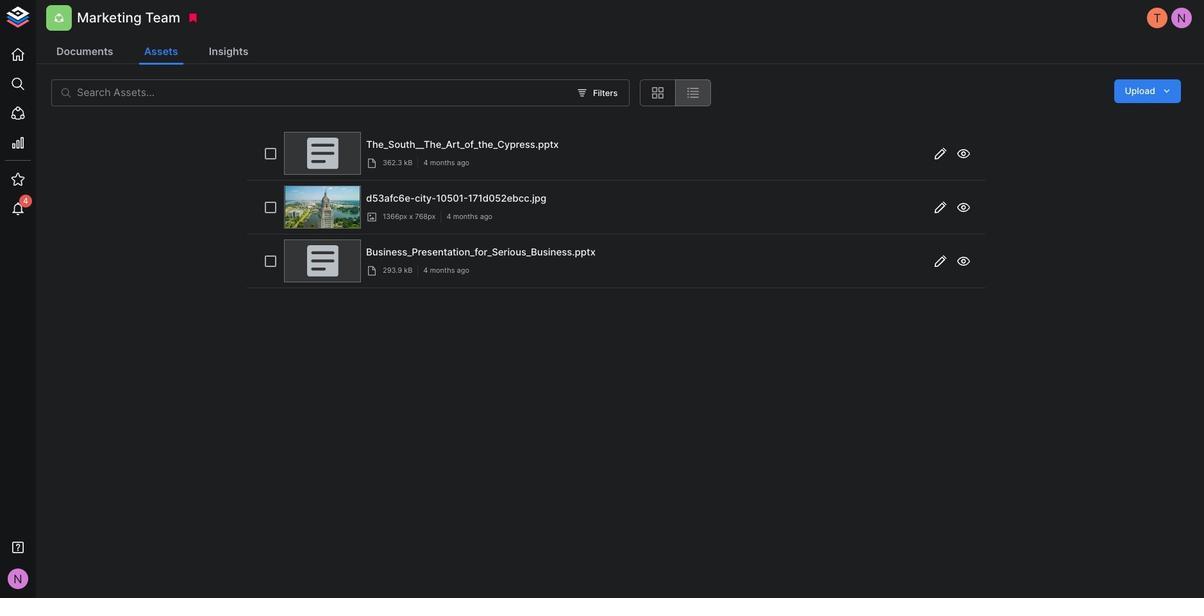 Task type: vqa. For each thing, say whether or not it's contained in the screenshot.
Bookmark icon
no



Task type: locate. For each thing, give the bounding box(es) containing it.
group
[[640, 80, 711, 106]]

remove bookmark image
[[187, 12, 199, 24]]



Task type: describe. For each thing, give the bounding box(es) containing it.
d53afc6e city 10501 171d052ebcc.jpg image
[[285, 187, 360, 228]]

Search Assets... text field
[[77, 80, 569, 106]]



